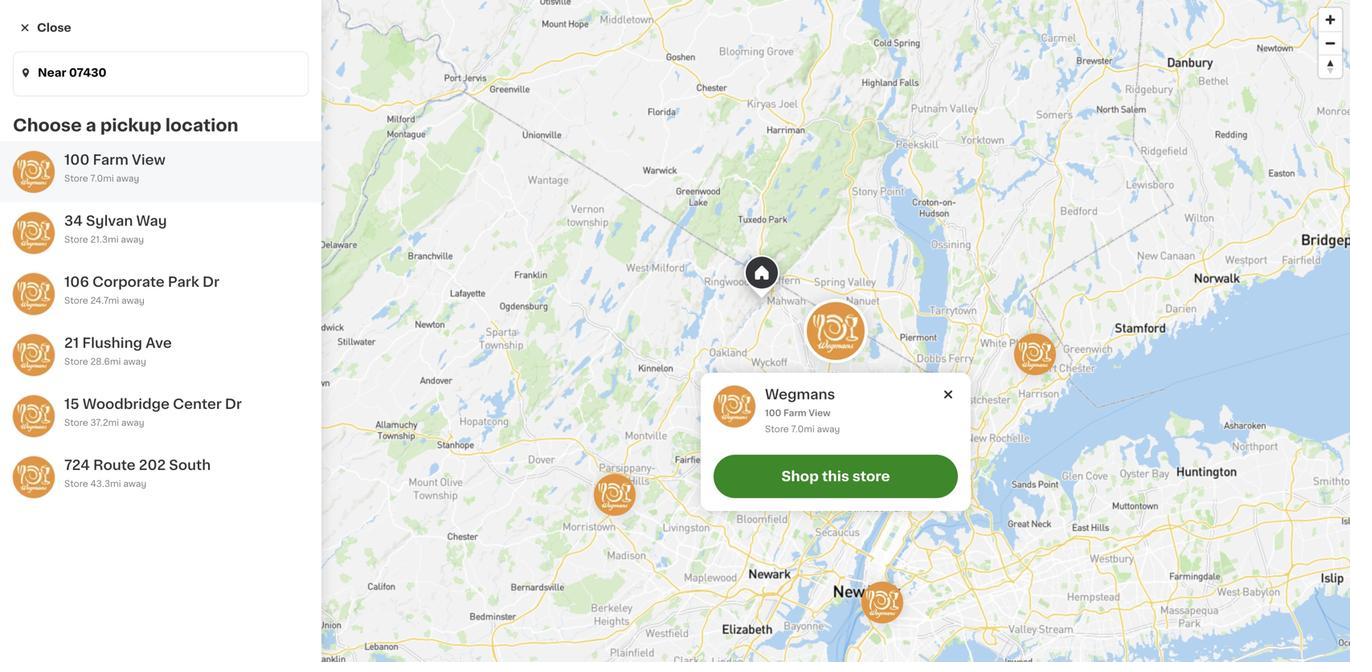 Task type: describe. For each thing, give the bounding box(es) containing it.
shop this store button
[[714, 455, 958, 498]]

bag inside wegmans lemons, bagged 32 oz bag
[[1175, 614, 1193, 623]]

organic strawberries button
[[241, 400, 410, 644]]

zoom out image
[[1319, 32, 1342, 55]]

store inside 15 woodbridge center dr store 37.2mi away
[[64, 418, 88, 427]]

many in stock for 4
[[439, 646, 502, 655]]

many for 4
[[439, 646, 464, 655]]

24.7mi
[[90, 296, 119, 305]]

close
[[37, 22, 71, 33]]

buy
[[45, 346, 68, 358]]

location
[[165, 117, 238, 134]]

by
[[1177, 82, 1193, 94]]

at
[[985, 82, 997, 94]]

store inside wegmans 100 farm view store 7.0mi away
[[765, 425, 789, 434]]

credit
[[583, 22, 625, 36]]

produce inside 'produce' link
[[19, 466, 68, 477]]

view more
[[1246, 359, 1307, 370]]

wegmans lemons, bagged 32 oz bag
[[1149, 598, 1303, 623]]

28.6mi
[[90, 357, 121, 366]]

reset bearing to north image
[[1319, 55, 1342, 78]]

0 vertical spatial fresh
[[241, 356, 291, 373]]

724
[[64, 458, 90, 472]]

ready by 11:20am link
[[1109, 79, 1246, 98]]

product group containing 1
[[786, 400, 955, 652]]

100% satisfaction guarantee
[[41, 251, 170, 260]]

15 woodbridge center dr store 37.2mi away
[[64, 397, 242, 427]]

wegmans for wegmans sugar bee apples $3.49 / lb about 0.42 lb each
[[786, 598, 842, 610]]

100 inside pickup at 100 farm view popup button
[[1000, 82, 1022, 94]]

free
[[958, 23, 981, 35]]

try free
[[937, 23, 981, 35]]

$ for 7
[[971, 578, 977, 587]]

many in stock for 7
[[984, 646, 1047, 655]]

recipes link
[[10, 426, 195, 456]]

blueberries,
[[652, 598, 720, 610]]

guarantee
[[124, 251, 170, 260]]

prices
[[130, 235, 159, 244]]

wegmans logo image inside the wegmans 100 farm view dialog dialog
[[714, 386, 755, 428]]

organic inside "organic blueberries, family pack 18 oz package"
[[604, 598, 649, 610]]

store inside higher than in-store prices link
[[104, 235, 128, 244]]

18
[[604, 630, 614, 639]]

near
[[38, 67, 66, 78]]

shop for shop
[[45, 314, 75, 325]]

avocados,
[[423, 598, 481, 610]]

wegmans 100 farm view store 7.0mi away
[[765, 388, 840, 434]]

wegmans for wegmans
[[74, 216, 131, 227]]

0 vertical spatial fruits
[[295, 356, 346, 373]]

ready
[[1134, 82, 1175, 94]]

farm inside wegmans 100 farm view store 7.0mi away
[[784, 409, 807, 417]]

each inside the wegmans sugar bee apples $3.49 / lb about 0.42 lb each
[[848, 627, 869, 636]]

0 vertical spatial fresh fruits link
[[241, 355, 346, 374]]

higher than in-store prices link
[[37, 233, 168, 246]]

48
[[804, 578, 817, 587]]

avocados, bagged, family pack 4 each
[[423, 598, 576, 639]]

shoppers
[[57, 267, 101, 276]]

higher
[[37, 235, 67, 244]]

product group containing 13
[[604, 400, 773, 660]]

in-
[[92, 235, 104, 244]]

ave
[[146, 336, 172, 350]]

it
[[71, 346, 78, 358]]

wegmans organic bagged lemons 2 lb bag
[[968, 598, 1119, 639]]

recipes
[[19, 436, 67, 447]]

each right the 48
[[823, 576, 855, 589]]

bee
[[881, 598, 903, 610]]

map region
[[321, 0, 1350, 662]]

add for 4
[[555, 413, 579, 425]]

oz inside "organic blueberries, family pack 18 oz package"
[[616, 630, 627, 639]]

pickup at 100 farm view
[[939, 82, 1089, 94]]

pickup button
[[826, 72, 894, 104]]

$ 1 48
[[789, 577, 817, 594]]

pickup for pickup
[[840, 83, 880, 94]]

11:20am
[[1196, 82, 1246, 94]]

pickup at 100 farm view button
[[914, 66, 1089, 111]]

0.42
[[815, 627, 835, 636]]

this
[[822, 470, 849, 483]]

bag inside "wegmans organic bagged lemons 2 lb bag"
[[986, 630, 1003, 639]]

$1.48 each (estimated) element
[[786, 575, 955, 596]]

100 farm view store 7.0mi away
[[64, 153, 165, 183]]

many for 13
[[620, 646, 646, 655]]

0 horizontal spatial lb
[[820, 614, 829, 623]]

21.3mi
[[90, 235, 119, 244]]

pickup inside region
[[100, 117, 161, 134]]

wegmans for wegmans organic bagged lemons 2 lb bag
[[968, 598, 1024, 610]]

13
[[613, 577, 632, 594]]

again
[[81, 346, 113, 358]]

higher than in-store prices
[[37, 235, 159, 244]]

0 vertical spatial 4
[[432, 577, 444, 594]]

park
[[168, 275, 199, 289]]

add for 13
[[737, 413, 760, 425]]

organic blueberries, family pack 18 oz package
[[604, 598, 764, 639]]

100 inside wegmans 100 farm view store 7.0mi away
[[765, 409, 781, 417]]

$8.09 element
[[241, 575, 410, 596]]

produce link
[[10, 456, 195, 487]]

1 horizontal spatial lb
[[837, 627, 845, 636]]

wegmans for wegmans 100 farm view store 7.0mi away
[[765, 388, 835, 401]]

earn 5% credit back on every eligible pickup order!
[[523, 22, 879, 36]]

shop this store
[[782, 470, 890, 483]]

79
[[634, 578, 645, 587]]

$ for 4
[[426, 578, 432, 587]]

organic strawberries
[[241, 598, 360, 610]]

woodbridge
[[83, 397, 170, 411]]

34 sylvan way store 21.3mi away
[[64, 214, 167, 244]]

satisfaction
[[68, 251, 122, 260]]

34
[[64, 214, 83, 228]]

close button
[[13, 13, 78, 45]]

stock for 4
[[477, 646, 502, 655]]

$ for 13
[[608, 578, 613, 587]]

100 inside 100 farm view store 7.0mi away
[[64, 153, 90, 167]]

instacart logo image
[[55, 79, 151, 98]]

zoom in image
[[1319, 8, 1342, 31]]

1 vertical spatial fresh
[[29, 497, 60, 508]]

stock for 13
[[658, 646, 684, 655]]

(est.)
[[858, 576, 892, 589]]

earn
[[523, 22, 555, 36]]

package
[[629, 630, 668, 639]]

strawberries
[[289, 598, 360, 610]]

add for 7
[[1100, 413, 1123, 425]]

sugar
[[845, 598, 878, 610]]

flushing
[[82, 336, 142, 350]]

1 horizontal spatial produce
[[241, 141, 345, 164]]

many in stock for 13
[[620, 646, 684, 655]]

oz inside wegmans lemons, bagged 32 oz bag
[[1163, 614, 1173, 623]]



Task type: vqa. For each thing, say whether or not it's contained in the screenshot.
100 inside "100 Farm View Store 7.0mi away"
yes



Task type: locate. For each thing, give the bounding box(es) containing it.
2 $ from the left
[[608, 578, 613, 587]]

1 add button from the left
[[343, 405, 405, 434]]

club
[[103, 267, 124, 276]]

2 vertical spatial farm
[[784, 409, 807, 417]]

0 horizontal spatial many in stock
[[439, 646, 502, 655]]

organic
[[606, 559, 642, 568], [969, 559, 1006, 568], [241, 598, 286, 610], [604, 598, 649, 610], [1027, 598, 1072, 610]]

$ inside "$ 1 48"
[[789, 578, 795, 587]]

away down 202
[[123, 479, 146, 488]]

7.0mi inside 100 farm view store 7.0mi away
[[90, 174, 114, 183]]

1 horizontal spatial family
[[722, 598, 764, 610]]

choose a pickup location element
[[0, 141, 321, 508]]

$ left 79 in the left bottom of the page
[[608, 578, 613, 587]]

1 horizontal spatial fruits
[[295, 356, 346, 373]]

59
[[445, 578, 457, 587]]

add
[[36, 267, 55, 276], [374, 413, 397, 425], [555, 413, 579, 425], [737, 413, 760, 425], [1100, 413, 1123, 425], [1282, 413, 1305, 425]]

1 horizontal spatial bagged
[[1259, 598, 1303, 610]]

way
[[136, 214, 167, 228]]

dr right the center
[[225, 397, 242, 411]]

724 route 202 south store 43.3mi away
[[64, 458, 211, 488]]

store inside shop this store button
[[852, 470, 890, 483]]

pickup
[[939, 82, 982, 94], [840, 83, 880, 94]]

store
[[64, 174, 88, 183], [64, 235, 88, 244], [64, 296, 88, 305], [64, 357, 88, 366], [64, 418, 88, 427], [765, 425, 789, 434], [64, 479, 88, 488]]

express icon image
[[350, 16, 510, 42]]

100% satisfaction guarantee button
[[25, 246, 180, 262]]

1 horizontal spatial in
[[648, 646, 656, 655]]

lb right 2
[[975, 630, 984, 639]]

1
[[795, 577, 802, 594]]

lb inside "wegmans organic bagged lemons 2 lb bag"
[[975, 630, 984, 639]]

product group
[[241, 400, 410, 644], [423, 400, 591, 660], [604, 400, 773, 660], [786, 400, 955, 652], [968, 400, 1136, 660], [1149, 400, 1318, 625]]

every
[[687, 22, 727, 36]]

43.3mi
[[90, 479, 121, 488]]

store down 34
[[64, 235, 88, 244]]

106
[[64, 275, 89, 289]]

view left more
[[1246, 359, 1274, 370]]

stock down "wegmans organic bagged lemons 2 lb bag"
[[1022, 646, 1047, 655]]

view inside popup button
[[1060, 82, 1089, 94]]

add button for 13
[[706, 405, 768, 434]]

store inside 100 farm view store 7.0mi away
[[64, 174, 88, 183]]

fruits
[[295, 356, 346, 373], [63, 497, 95, 508]]

dr for 15 woodbridge center dr
[[225, 397, 242, 411]]

3 $ from the left
[[789, 578, 795, 587]]

1 vertical spatial dr
[[225, 397, 242, 411]]

farm inside 100 farm view store 7.0mi away
[[93, 153, 128, 167]]

1 vertical spatial 7.0mi
[[791, 425, 815, 434]]

$ inside $ 5 19
[[1152, 578, 1158, 587]]

store down 15 at the left bottom of the page
[[64, 418, 88, 427]]

0 horizontal spatial bag
[[986, 630, 1003, 639]]

pickup left "order!"
[[785, 22, 833, 36]]

0 horizontal spatial oz
[[616, 630, 627, 639]]

store up shop this store
[[765, 425, 789, 434]]

sylvan
[[86, 214, 133, 228]]

202
[[139, 458, 166, 472]]

order!
[[836, 22, 879, 36]]

$ left 49
[[971, 578, 977, 587]]

pack inside "organic blueberries, family pack 18 oz package"
[[604, 614, 636, 626]]

fresh fruits inside 'link'
[[29, 497, 95, 508]]

many in stock down the lemons
[[984, 646, 1047, 655]]

center
[[173, 397, 222, 411]]

family right bagged,
[[534, 598, 576, 610]]

37.2mi
[[90, 418, 119, 427]]

many down the lemons
[[984, 646, 1009, 655]]

apples
[[906, 598, 945, 610]]

07430
[[69, 67, 106, 78]]

4 down the avocados,
[[423, 630, 429, 639]]

$ 7 49
[[971, 577, 1001, 594]]

about
[[786, 627, 813, 636]]

many down package
[[620, 646, 646, 655]]

than
[[69, 235, 90, 244]]

stock down package
[[658, 646, 684, 655]]

1 in from the left
[[466, 646, 475, 655]]

$
[[426, 578, 432, 587], [608, 578, 613, 587], [789, 578, 795, 587], [971, 578, 977, 587], [1152, 578, 1158, 587]]

0 vertical spatial fresh fruits
[[241, 356, 346, 373]]

1 horizontal spatial 100
[[765, 409, 781, 417]]

oz right 32
[[1163, 614, 1173, 623]]

try
[[937, 23, 955, 35]]

stock down avocados, bagged, family pack 4 each
[[477, 646, 502, 655]]

store down 21
[[64, 357, 88, 366]]

add shoppers club to save link
[[36, 265, 169, 278]]

2 horizontal spatial farm
[[1025, 82, 1057, 94]]

0 horizontal spatial shop
[[45, 314, 75, 325]]

1 vertical spatial store
[[852, 470, 890, 483]]

0 horizontal spatial stock
[[477, 646, 502, 655]]

away down corporate
[[121, 296, 145, 305]]

store down 106
[[64, 296, 88, 305]]

bagged inside wegmans lemons, bagged 32 oz bag
[[1259, 598, 1303, 610]]

7.0mi up sylvan
[[90, 174, 114, 183]]

add shoppers club to save
[[36, 267, 159, 276]]

1 horizontal spatial shop
[[782, 470, 819, 483]]

15
[[64, 397, 79, 411]]

3 many from the left
[[984, 646, 1009, 655]]

dr for 106 corporate park dr
[[203, 275, 219, 289]]

$ inside the $ 4 59
[[426, 578, 432, 587]]

away inside 106 corporate park dr store 24.7mi away
[[121, 296, 145, 305]]

2 horizontal spatial stock
[[1022, 646, 1047, 655]]

1 many from the left
[[439, 646, 464, 655]]

2 product group from the left
[[423, 400, 591, 660]]

1 vertical spatial pickup
[[100, 117, 161, 134]]

4 add button from the left
[[1069, 405, 1132, 434]]

family right blueberries,
[[722, 598, 764, 610]]

2 horizontal spatial 100
[[1000, 82, 1022, 94]]

oz right 18
[[616, 630, 627, 639]]

bag right 32
[[1175, 614, 1193, 623]]

store inside 21 flushing ave store 28.6mi away
[[64, 357, 88, 366]]

add button for 7
[[1069, 405, 1132, 434]]

back
[[628, 22, 662, 36]]

each down the avocados,
[[431, 630, 453, 639]]

pickup down "order!"
[[840, 83, 880, 94]]

5
[[1158, 577, 1170, 594]]

ready by 11:20am
[[1134, 82, 1246, 94]]

1 $ from the left
[[426, 578, 432, 587]]

$ left 19
[[1152, 578, 1158, 587]]

bagged for organic
[[1074, 598, 1119, 610]]

0 vertical spatial farm
[[1025, 82, 1057, 94]]

in down package
[[648, 646, 656, 655]]

$ 5 19
[[1152, 577, 1181, 594]]

0 vertical spatial 100
[[1000, 82, 1022, 94]]

0 horizontal spatial bagged
[[1074, 598, 1119, 610]]

sponsored badge image
[[786, 639, 835, 648]]

add button for 5
[[1251, 405, 1313, 434]]

product group containing 5
[[1149, 400, 1318, 625]]

add button for 4
[[525, 405, 587, 434]]

1 vertical spatial produce
[[19, 466, 68, 477]]

each (est.)
[[823, 576, 892, 589]]

pickup inside popup button
[[939, 82, 982, 94]]

store inside 724 route 202 south store 43.3mi away
[[64, 479, 88, 488]]

pickup left at
[[939, 82, 982, 94]]

2 in from the left
[[648, 646, 656, 655]]

wegmans inside the wegmans sugar bee apples $3.49 / lb about 0.42 lb each
[[786, 598, 842, 610]]

wegmans for wegmans lemons, bagged 32 oz bag
[[1149, 598, 1205, 610]]

2 horizontal spatial in
[[1011, 646, 1019, 655]]

store up 34
[[64, 174, 88, 183]]

1 horizontal spatial fresh fruits
[[241, 356, 346, 373]]

2 bagged from the left
[[1259, 598, 1303, 610]]

family inside avocados, bagged, family pack 4 each
[[534, 598, 576, 610]]

100%
[[41, 251, 65, 260]]

0 vertical spatial store
[[104, 235, 128, 244]]

organic inside button
[[241, 598, 286, 610]]

None search field
[[230, 66, 704, 111]]

1 horizontal spatial fresh
[[241, 356, 291, 373]]

add for 5
[[1282, 413, 1305, 425]]

$ left 59
[[426, 578, 432, 587]]

0 horizontal spatial fresh fruits
[[29, 497, 95, 508]]

0 horizontal spatial store
[[104, 235, 128, 244]]

view
[[1060, 82, 1089, 94], [132, 153, 165, 167], [1246, 359, 1274, 370], [809, 409, 831, 417]]

0 horizontal spatial fresh fruits link
[[10, 487, 195, 518]]

$ for 5
[[1152, 578, 1158, 587]]

pack down the avocados,
[[423, 614, 455, 626]]

0 horizontal spatial family
[[534, 598, 576, 610]]

away inside 34 sylvan way store 21.3mi away
[[121, 235, 144, 244]]

1 vertical spatial 100
[[64, 153, 90, 167]]

away up the this
[[817, 425, 840, 434]]

0 horizontal spatial 4
[[423, 630, 429, 639]]

pack for 13
[[604, 614, 636, 626]]

0 horizontal spatial many
[[439, 646, 464, 655]]

0 horizontal spatial fruits
[[63, 497, 95, 508]]

7
[[977, 577, 987, 594]]

away inside 100 farm view store 7.0mi away
[[116, 174, 139, 183]]

1 vertical spatial fresh fruits link
[[10, 487, 195, 518]]

1 vertical spatial fruits
[[63, 497, 95, 508]]

2 horizontal spatial lb
[[975, 630, 984, 639]]

/
[[814, 614, 818, 623]]

wegmans
[[74, 216, 131, 227], [765, 388, 835, 401], [786, 598, 842, 610], [968, 598, 1024, 610], [1149, 598, 1205, 610]]

many
[[439, 646, 464, 655], [620, 646, 646, 655], [984, 646, 1009, 655]]

1 family from the left
[[534, 598, 576, 610]]

0 button
[[1265, 69, 1331, 108]]

1 horizontal spatial pickup
[[939, 82, 982, 94]]

organic inside "wegmans organic bagged lemons 2 lb bag"
[[1027, 598, 1072, 610]]

shop up 21
[[45, 314, 75, 325]]

5 $ from the left
[[1152, 578, 1158, 587]]

many down the avocados,
[[439, 646, 464, 655]]

1 vertical spatial bag
[[986, 630, 1003, 639]]

3 stock from the left
[[1022, 646, 1047, 655]]

away inside wegmans 100 farm view store 7.0mi away
[[817, 425, 840, 434]]

pickup inside button
[[840, 83, 880, 94]]

wegmans sugar bee apples $3.49 / lb about 0.42 lb each
[[786, 598, 945, 636]]

1 vertical spatial oz
[[616, 630, 627, 639]]

1 pack from the left
[[423, 614, 455, 626]]

0 vertical spatial shop
[[45, 314, 75, 325]]

pack up 18
[[604, 614, 636, 626]]

bagged for lemons,
[[1259, 598, 1303, 610]]

farm
[[1025, 82, 1057, 94], [93, 153, 128, 167], [784, 409, 807, 417]]

0 horizontal spatial pickup
[[100, 117, 161, 134]]

on
[[666, 22, 684, 36]]

view inside 100 farm view store 7.0mi away
[[132, 153, 165, 167]]

store down the 724
[[64, 479, 88, 488]]

2 many in stock from the left
[[620, 646, 684, 655]]

bag
[[1175, 614, 1193, 623], [986, 630, 1003, 639]]

farm inside popup button
[[1025, 82, 1057, 94]]

1 bagged from the left
[[1074, 598, 1119, 610]]

product group containing 4
[[423, 400, 591, 660]]

49
[[988, 578, 1001, 587]]

view up the this
[[809, 409, 831, 417]]

3 add button from the left
[[706, 405, 768, 434]]

dr right park
[[203, 275, 219, 289]]

4 left 59
[[432, 577, 444, 594]]

to
[[126, 267, 136, 276]]

each inside avocados, bagged, family pack 4 each
[[431, 630, 453, 639]]

pack inside avocados, bagged, family pack 4 each
[[423, 614, 455, 626]]

2 add button from the left
[[525, 405, 587, 434]]

1 stock from the left
[[477, 646, 502, 655]]

wegmans link
[[67, 140, 138, 230]]

0 horizontal spatial 7.0mi
[[90, 174, 114, 183]]

2 pack from the left
[[604, 614, 636, 626]]

0 horizontal spatial farm
[[93, 153, 128, 167]]

many in stock down avocados, bagged, family pack 4 each
[[439, 646, 502, 655]]

many in stock down package
[[620, 646, 684, 655]]

eligible
[[730, 22, 781, 36]]

each down sugar
[[848, 627, 869, 636]]

view down choose a pickup location
[[132, 153, 165, 167]]

0 horizontal spatial pack
[[423, 614, 455, 626]]

2 horizontal spatial many
[[984, 646, 1009, 655]]

away inside 15 woodbridge center dr store 37.2mi away
[[121, 418, 144, 427]]

away up sylvan
[[116, 174, 139, 183]]

product group containing add
[[241, 400, 410, 644]]

away up guarantee
[[121, 235, 144, 244]]

pack
[[423, 614, 455, 626], [604, 614, 636, 626]]

view more link
[[1246, 356, 1318, 372]]

near 07430
[[38, 67, 106, 78]]

4 inside avocados, bagged, family pack 4 each
[[423, 630, 429, 639]]

7.0mi inside wegmans 100 farm view store 7.0mi away
[[791, 425, 815, 434]]

fresh fruits
[[241, 356, 346, 373], [29, 497, 95, 508]]

0 horizontal spatial fresh
[[29, 497, 60, 508]]

in for 4
[[466, 646, 475, 655]]

5 add button from the left
[[1251, 405, 1313, 434]]

2 many from the left
[[620, 646, 646, 655]]

wegmans 100 farm view dialog dialog
[[701, 373, 971, 511]]

store inside 106 corporate park dr store 24.7mi away
[[64, 296, 88, 305]]

away down flushing
[[123, 357, 146, 366]]

wegmans inside wegmans 100 farm view store 7.0mi away
[[765, 388, 835, 401]]

6 product group from the left
[[1149, 400, 1318, 625]]

0 horizontal spatial produce
[[19, 466, 68, 477]]

2
[[968, 630, 973, 639]]

0 vertical spatial bag
[[1175, 614, 1193, 623]]

1 horizontal spatial store
[[852, 470, 890, 483]]

$ for 1
[[789, 578, 795, 587]]

away inside 21 flushing ave store 28.6mi away
[[123, 357, 146, 366]]

1 horizontal spatial farm
[[784, 409, 807, 417]]

3 product group from the left
[[604, 400, 773, 660]]

south
[[169, 458, 211, 472]]

• sponsored: get the day rolling! shop now international delight cinnabon creamer image
[[241, 172, 1318, 307]]

farm down choose a pickup location
[[93, 153, 128, 167]]

pickup for pickup at 100 farm view
[[939, 82, 982, 94]]

1 vertical spatial shop
[[782, 470, 819, 483]]

a
[[86, 117, 96, 134]]

1 vertical spatial farm
[[93, 153, 128, 167]]

4
[[432, 577, 444, 594], [423, 630, 429, 639]]

$ 4 59
[[426, 577, 457, 594]]

1 product group from the left
[[241, 400, 410, 644]]

0 vertical spatial produce
[[241, 141, 345, 164]]

0 horizontal spatial in
[[466, 646, 475, 655]]

lemons
[[968, 614, 1013, 626]]

1 horizontal spatial oz
[[1163, 614, 1173, 623]]

5%
[[558, 22, 580, 36]]

2 family from the left
[[722, 598, 764, 610]]

dr inside 15 woodbridge center dr store 37.2mi away
[[225, 397, 242, 411]]

2 horizontal spatial many in stock
[[984, 646, 1047, 655]]

5 product group from the left
[[968, 400, 1136, 660]]

7.0mi up shop this store
[[791, 425, 815, 434]]

0 horizontal spatial pickup
[[840, 83, 880, 94]]

shop for shop this store
[[782, 470, 819, 483]]

1 vertical spatial fresh fruits
[[29, 497, 95, 508]]

1 horizontal spatial many in stock
[[620, 646, 684, 655]]

$ left the 48
[[789, 578, 795, 587]]

0 vertical spatial pickup
[[785, 22, 833, 36]]

buy it again link
[[10, 336, 195, 368]]

lb
[[820, 614, 829, 623], [837, 627, 845, 636], [975, 630, 984, 639]]

dr inside 106 corporate park dr store 24.7mi away
[[203, 275, 219, 289]]

wegmans inside wegmans lemons, bagged 32 oz bag
[[1149, 598, 1205, 610]]

1 horizontal spatial stock
[[658, 646, 684, 655]]

view inside wegmans 100 farm view store 7.0mi away
[[809, 409, 831, 417]]

lb right 0.42
[[837, 627, 845, 636]]

in down avocados, bagged, family pack 4 each
[[466, 646, 475, 655]]

stock for 7
[[1022, 646, 1047, 655]]

1 horizontal spatial fresh fruits link
[[241, 355, 346, 374]]

route
[[93, 458, 136, 472]]

4 $ from the left
[[971, 578, 977, 587]]

shop
[[45, 314, 75, 325], [782, 470, 819, 483]]

$ inside $ 13 79
[[608, 578, 613, 587]]

pickup right a
[[100, 117, 161, 134]]

$ inside $ 7 49
[[971, 578, 977, 587]]

1 horizontal spatial pickup
[[785, 22, 833, 36]]

in down the lemons
[[1011, 646, 1019, 655]]

away down "woodbridge"
[[121, 418, 144, 427]]

product group containing 7
[[968, 400, 1136, 660]]

32
[[1149, 614, 1161, 623]]

many for 7
[[984, 646, 1009, 655]]

bagged inside "wegmans organic bagged lemons 2 lb bag"
[[1074, 598, 1119, 610]]

0 vertical spatial dr
[[203, 275, 219, 289]]

0 horizontal spatial dr
[[203, 275, 219, 289]]

1 horizontal spatial 4
[[432, 577, 444, 594]]

0 vertical spatial oz
[[1163, 614, 1173, 623]]

3 in from the left
[[1011, 646, 1019, 655]]

view left ready
[[1060, 82, 1089, 94]]

pack for 4
[[423, 614, 455, 626]]

4 product group from the left
[[786, 400, 955, 652]]

1 horizontal spatial 7.0mi
[[791, 425, 815, 434]]

shop inside button
[[782, 470, 819, 483]]

farm right at
[[1025, 82, 1057, 94]]

1 vertical spatial 4
[[423, 630, 429, 639]]

wegmans logo image
[[67, 140, 138, 211], [13, 151, 55, 193], [13, 212, 55, 254], [13, 273, 55, 315], [807, 302, 865, 360], [1014, 334, 1056, 375], [13, 334, 55, 376], [714, 386, 755, 428], [13, 395, 55, 437], [13, 456, 55, 498], [594, 474, 636, 516], [861, 582, 903, 624]]

family for 13
[[722, 598, 764, 610]]

bag down the lemons
[[986, 630, 1003, 639]]

corporate
[[92, 275, 165, 289]]

wegmans inside "wegmans organic bagged lemons 2 lb bag"
[[968, 598, 1024, 610]]

1 horizontal spatial dr
[[225, 397, 242, 411]]

family inside "organic blueberries, family pack 18 oz package"
[[722, 598, 764, 610]]

service type group
[[725, 72, 894, 104]]

away inside 724 route 202 south store 43.3mi away
[[123, 479, 146, 488]]

1 many in stock from the left
[[439, 646, 502, 655]]

more
[[1277, 359, 1307, 370]]

family for 4
[[534, 598, 576, 610]]

item carousel region
[[241, 393, 1340, 662]]

shop left the this
[[782, 470, 819, 483]]

0 vertical spatial 7.0mi
[[90, 174, 114, 183]]

2 stock from the left
[[658, 646, 684, 655]]

bagged,
[[484, 598, 531, 610]]

1 horizontal spatial many
[[620, 646, 646, 655]]

farm up shop this store
[[784, 409, 807, 417]]

pickup locations list region
[[0, 0, 321, 662]]

2 vertical spatial 100
[[765, 409, 781, 417]]

in for 7
[[1011, 646, 1019, 655]]

0 horizontal spatial 100
[[64, 153, 90, 167]]

1 horizontal spatial bag
[[1175, 614, 1193, 623]]

3 many in stock from the left
[[984, 646, 1047, 655]]

store inside 34 sylvan way store 21.3mi away
[[64, 235, 88, 244]]

1 horizontal spatial pack
[[604, 614, 636, 626]]

in for 13
[[648, 646, 656, 655]]

lb right /
[[820, 614, 829, 623]]

lemons,
[[1208, 598, 1256, 610]]



